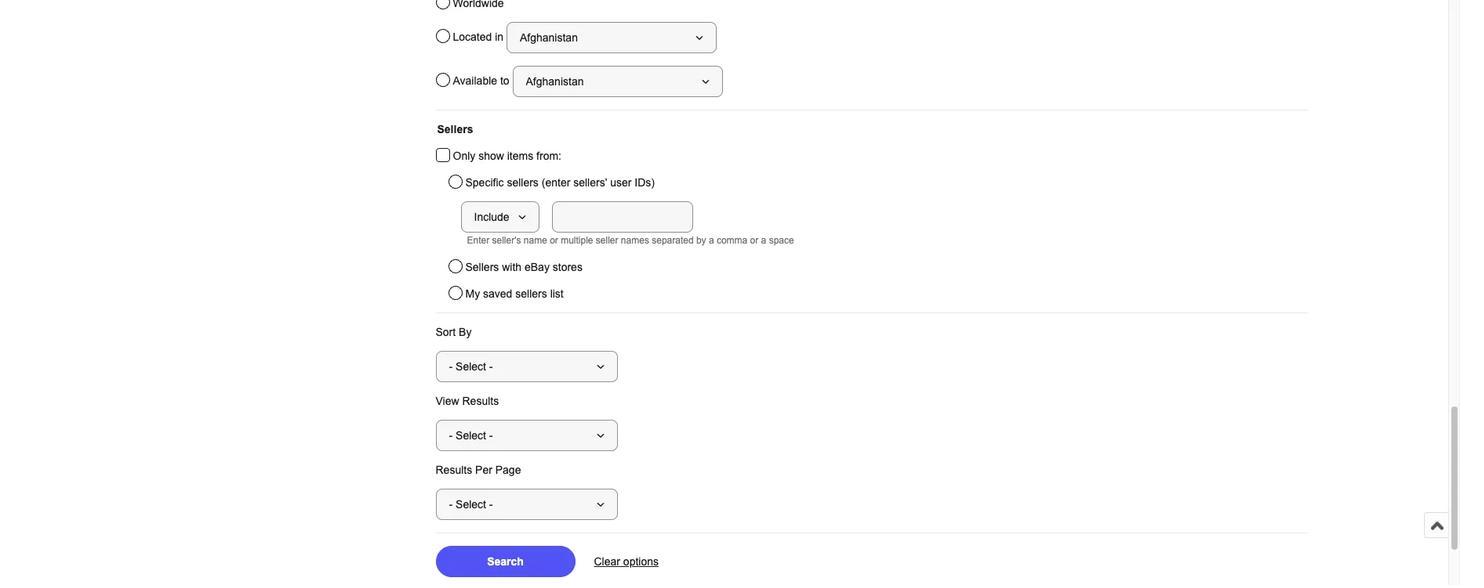 Task type: vqa. For each thing, say whether or not it's contained in the screenshot.
stores
yes



Task type: describe. For each thing, give the bounding box(es) containing it.
names
[[621, 235, 649, 246]]

list
[[550, 288, 564, 300]]

sellers for sellers with ebay stores
[[465, 261, 499, 274]]

enter
[[467, 235, 489, 246]]

user
[[610, 176, 632, 189]]

view
[[436, 395, 459, 408]]

page
[[495, 464, 521, 477]]

enter seller's name or multiple seller names separated by a comma or a space
[[467, 235, 794, 246]]

from:
[[536, 150, 561, 162]]

specific
[[465, 176, 504, 189]]

sellers for sellers
[[437, 123, 473, 136]]

sellers with ebay stores
[[465, 261, 583, 274]]

separated
[[652, 235, 694, 246]]

ebay
[[525, 261, 550, 274]]

show
[[478, 150, 504, 162]]

stores
[[553, 261, 583, 274]]

space
[[769, 235, 794, 246]]

search
[[487, 556, 524, 568]]

saved
[[483, 288, 512, 300]]

my
[[465, 288, 480, 300]]

sellers'
[[573, 176, 607, 189]]

ids)
[[635, 176, 655, 189]]

1 vertical spatial sellers
[[515, 288, 547, 300]]

1 vertical spatial results
[[436, 464, 472, 477]]

0 vertical spatial sellers
[[507, 176, 539, 189]]

2 or from the left
[[750, 235, 758, 246]]



Task type: locate. For each thing, give the bounding box(es) containing it.
clear options
[[594, 556, 659, 568]]

1 horizontal spatial or
[[750, 235, 758, 246]]

available to
[[453, 74, 512, 87]]

sellers down enter
[[465, 261, 499, 274]]

or right comma
[[750, 235, 758, 246]]

or
[[550, 235, 558, 246], [750, 235, 758, 246]]

seller's
[[492, 235, 521, 246]]

results
[[462, 395, 499, 408], [436, 464, 472, 477]]

sort by
[[436, 326, 472, 339]]

sellers up the only on the left top
[[437, 123, 473, 136]]

or right name
[[550, 235, 558, 246]]

by
[[459, 326, 472, 339]]

results left per
[[436, 464, 472, 477]]

with
[[502, 261, 522, 274]]

clear options link
[[594, 556, 659, 568]]

1 horizontal spatial a
[[761, 235, 766, 246]]

sort
[[436, 326, 456, 339]]

sellers down items
[[507, 176, 539, 189]]

search button
[[436, 547, 575, 578]]

options
[[623, 556, 659, 568]]

0 horizontal spatial or
[[550, 235, 558, 246]]

multiple
[[561, 235, 593, 246]]

only show items from:
[[453, 150, 561, 162]]

a
[[709, 235, 714, 246], [761, 235, 766, 246]]

only
[[453, 150, 475, 162]]

specific sellers (enter sellers' user ids)
[[465, 176, 655, 189]]

Seller ID text field
[[552, 202, 693, 233]]

to
[[500, 74, 509, 87]]

0 vertical spatial results
[[462, 395, 499, 408]]

available
[[453, 74, 497, 87]]

seller
[[596, 235, 618, 246]]

clear
[[594, 556, 620, 568]]

sellers left list
[[515, 288, 547, 300]]

sellers
[[507, 176, 539, 189], [515, 288, 547, 300]]

0 vertical spatial sellers
[[437, 123, 473, 136]]

by
[[696, 235, 706, 246]]

a right by
[[709, 235, 714, 246]]

results right view
[[462, 395, 499, 408]]

located in
[[453, 30, 507, 43]]

results per page
[[436, 464, 521, 477]]

in
[[495, 30, 504, 43]]

(enter
[[542, 176, 570, 189]]

a left space
[[761, 235, 766, 246]]

comma
[[717, 235, 748, 246]]

2 a from the left
[[761, 235, 766, 246]]

items
[[507, 150, 533, 162]]

sellers
[[437, 123, 473, 136], [465, 261, 499, 274]]

located
[[453, 30, 492, 43]]

1 or from the left
[[550, 235, 558, 246]]

my saved sellers list
[[465, 288, 564, 300]]

name
[[524, 235, 547, 246]]

1 vertical spatial sellers
[[465, 261, 499, 274]]

per
[[475, 464, 492, 477]]

0 horizontal spatial a
[[709, 235, 714, 246]]

view results
[[436, 395, 499, 408]]

1 a from the left
[[709, 235, 714, 246]]



